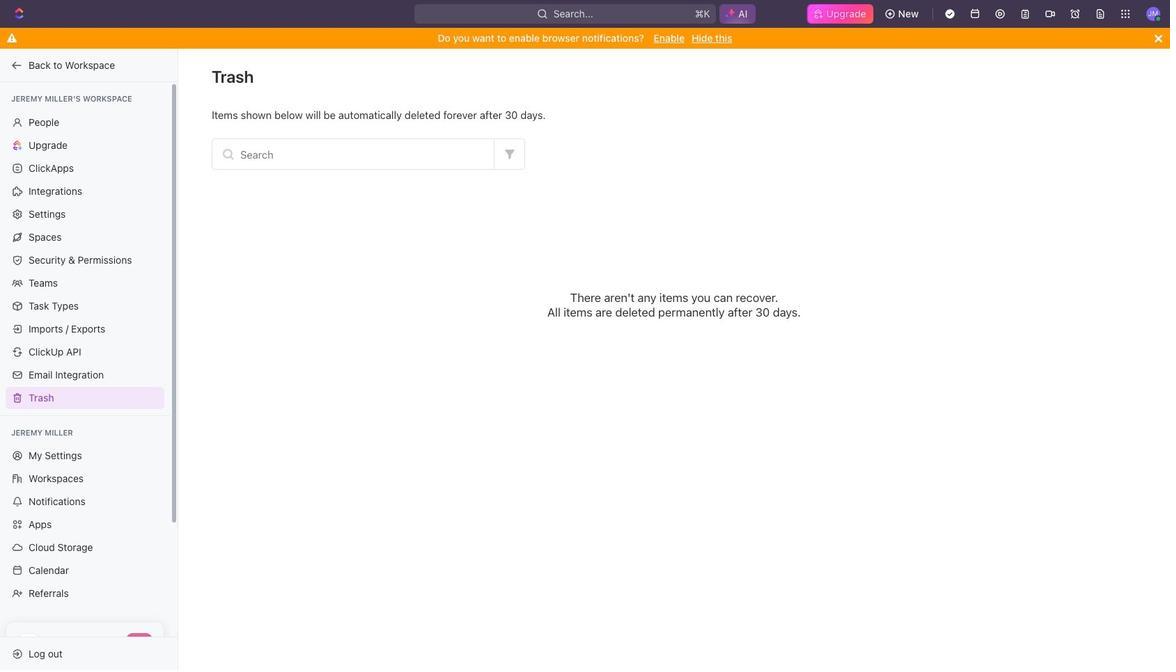Task type: vqa. For each thing, say whether or not it's contained in the screenshot.
top home
no



Task type: describe. For each thing, give the bounding box(es) containing it.
Search text field
[[212, 139, 494, 169]]



